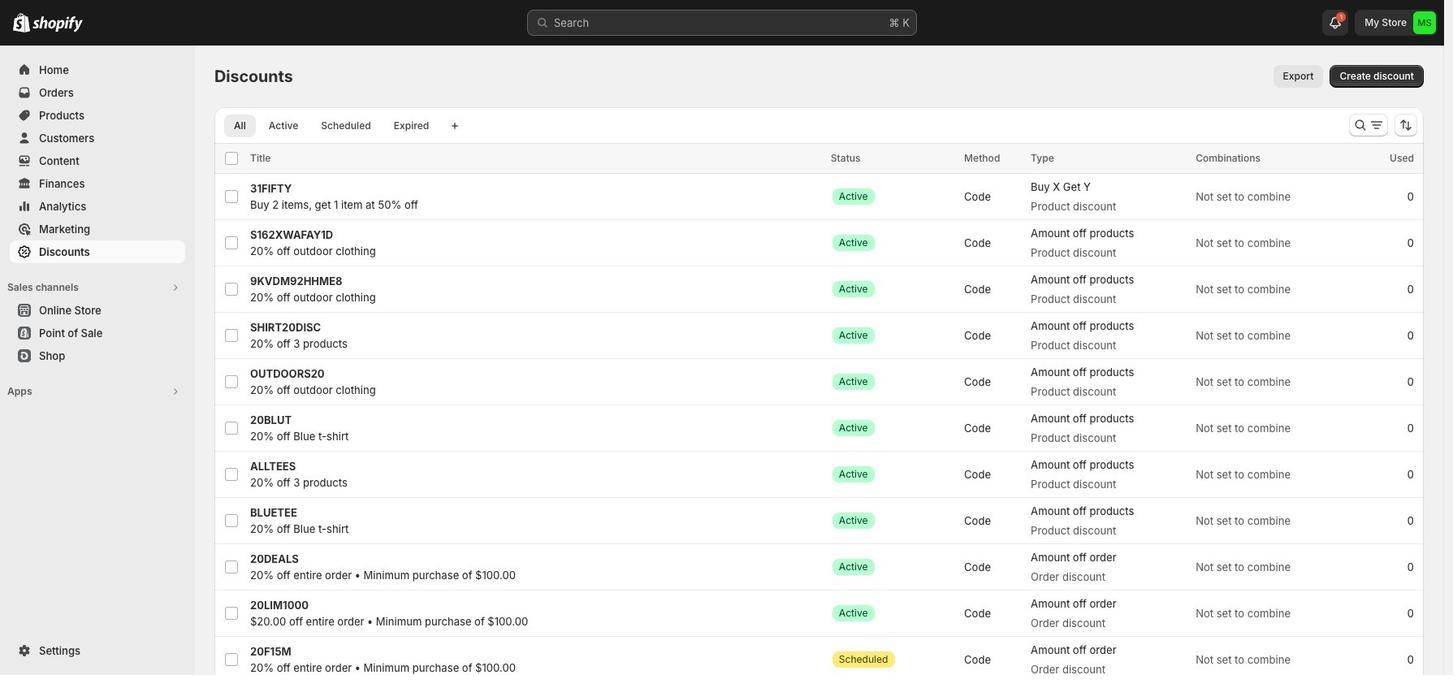 Task type: vqa. For each thing, say whether or not it's contained in the screenshot.
"My Store" icon
yes



Task type: describe. For each thing, give the bounding box(es) containing it.
0 horizontal spatial shopify image
[[13, 13, 30, 33]]

my store image
[[1414, 11, 1437, 34]]



Task type: locate. For each thing, give the bounding box(es) containing it.
shopify image
[[13, 13, 30, 33], [33, 16, 83, 33]]

1 horizontal spatial shopify image
[[33, 16, 83, 33]]

tab list
[[221, 114, 442, 137]]



